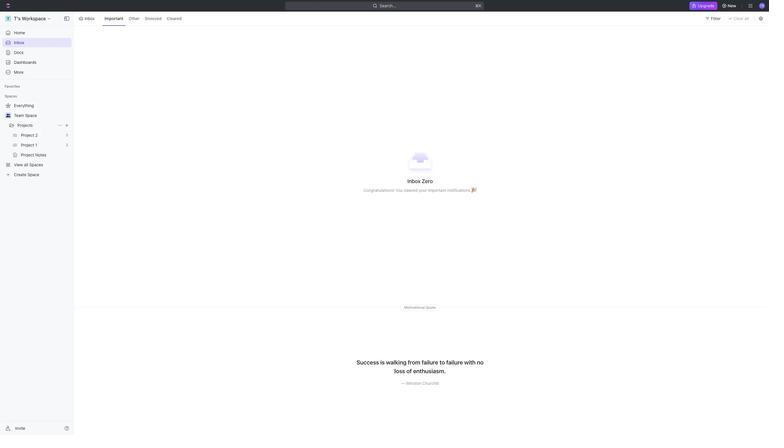 Task type: vqa. For each thing, say whether or not it's contained in the screenshot.
the bottommost Hide
no



Task type: describe. For each thing, give the bounding box(es) containing it.
0 vertical spatial inbox
[[85, 16, 95, 21]]

loss
[[395, 368, 405, 375]]

t's
[[14, 16, 21, 21]]

1 failure from the left
[[422, 359, 438, 366]]

important button
[[103, 14, 126, 23]]

home link
[[2, 28, 71, 37]]

— winston churchill
[[402, 381, 439, 386]]

dashboards
[[14, 60, 36, 65]]

upgrade link
[[690, 2, 718, 10]]

2 vertical spatial inbox
[[408, 178, 421, 185]]

—
[[402, 381, 405, 386]]

important
[[105, 16, 123, 21]]

cleared
[[167, 16, 182, 21]]

project 1
[[21, 143, 37, 148]]

t
[[7, 16, 9, 21]]

projects
[[17, 123, 33, 128]]

motivational quote
[[404, 306, 436, 310]]

home
[[14, 30, 25, 35]]

project 2 link
[[21, 131, 63, 140]]

all for clear
[[745, 16, 749, 21]]

t's workspace, , element
[[5, 16, 11, 21]]

inbox link
[[2, 38, 71, 47]]

motivational
[[404, 306, 425, 310]]

congratulations! you cleared your important notifications 🎉
[[364, 188, 477, 193]]

2
[[35, 133, 38, 138]]

space for team space
[[25, 113, 37, 118]]

cleared
[[404, 188, 418, 193]]

from
[[408, 359, 421, 366]]

snoozed
[[145, 16, 162, 21]]

new
[[728, 3, 737, 8]]

tb
[[761, 4, 764, 7]]

notes
[[35, 152, 46, 157]]

other button
[[127, 14, 142, 23]]

is
[[381, 359, 385, 366]]

enthusiasm.
[[413, 368, 446, 375]]

🎉
[[472, 188, 477, 193]]

inbox inside inbox "link"
[[14, 40, 24, 45]]

you
[[396, 188, 403, 193]]

workspace
[[22, 16, 46, 21]]

view
[[14, 162, 23, 167]]

project notes link
[[21, 150, 70, 160]]

favorites button
[[2, 83, 22, 90]]

2 failure from the left
[[447, 359, 463, 366]]

more button
[[2, 68, 71, 77]]

0 horizontal spatial spaces
[[5, 94, 17, 98]]

tb button
[[758, 1, 767, 10]]

favorites
[[5, 84, 20, 89]]

space for create space
[[28, 172, 39, 177]]



Task type: locate. For each thing, give the bounding box(es) containing it.
0 horizontal spatial all
[[24, 162, 28, 167]]

dashboards link
[[2, 58, 71, 67]]

search...
[[380, 3, 396, 8]]

project left 1
[[21, 143, 34, 148]]

inbox up cleared
[[408, 178, 421, 185]]

with
[[464, 359, 476, 366]]

inbox zero
[[408, 178, 433, 185]]

everything link
[[2, 101, 70, 110]]

3 for 1
[[66, 143, 68, 147]]

0 horizontal spatial failure
[[422, 359, 438, 366]]

other
[[129, 16, 140, 21]]

tree containing everything
[[2, 101, 71, 180]]

2 vertical spatial project
[[21, 152, 34, 157]]

1 vertical spatial project
[[21, 143, 34, 148]]

tree inside "sidebar" navigation
[[2, 101, 71, 180]]

snoozed button
[[143, 14, 164, 23]]

1 vertical spatial space
[[28, 172, 39, 177]]

view all spaces link
[[2, 160, 70, 170]]

docs
[[14, 50, 24, 55]]

failure
[[422, 359, 438, 366], [447, 359, 463, 366]]

churchill
[[423, 381, 439, 386]]

1 horizontal spatial failure
[[447, 359, 463, 366]]

docs link
[[2, 48, 71, 57]]

3 up project notes link
[[66, 143, 68, 147]]

project inside project 2 link
[[21, 133, 34, 138]]

spaces inside view all spaces link
[[29, 162, 43, 167]]

create space link
[[2, 170, 70, 180]]

project notes
[[21, 152, 46, 157]]

tree
[[2, 101, 71, 180]]

zero
[[422, 178, 433, 185]]

project up view all spaces
[[21, 152, 34, 157]]

all for view
[[24, 162, 28, 167]]

walking
[[386, 359, 407, 366]]

team space
[[14, 113, 37, 118]]

project for project 1
[[21, 143, 34, 148]]

project 1 link
[[21, 141, 63, 150]]

project for project 2
[[21, 133, 34, 138]]

team space link
[[14, 111, 70, 120]]

cleared button
[[165, 14, 184, 23]]

1 horizontal spatial all
[[745, 16, 749, 21]]

failure right to
[[447, 359, 463, 366]]

all inside "sidebar" navigation
[[24, 162, 28, 167]]

all
[[745, 16, 749, 21], [24, 162, 28, 167]]

project inside project notes link
[[21, 152, 34, 157]]

0 vertical spatial 3
[[66, 133, 68, 137]]

success is walking from failure to failure with no loss of enthusiasm.
[[357, 359, 484, 375]]

1 vertical spatial inbox
[[14, 40, 24, 45]]

t's workspace
[[14, 16, 46, 21]]

projects link
[[17, 121, 55, 130]]

0 vertical spatial project
[[21, 133, 34, 138]]

⌘k
[[475, 3, 482, 8]]

spaces up create space link
[[29, 162, 43, 167]]

spaces down favorites button
[[5, 94, 17, 98]]

clear all button
[[726, 14, 753, 23]]

no
[[477, 359, 484, 366]]

important
[[428, 188, 446, 193]]

clear all
[[734, 16, 749, 21]]

inbox left important
[[85, 16, 95, 21]]

space
[[25, 113, 37, 118], [28, 172, 39, 177]]

project
[[21, 133, 34, 138], [21, 143, 34, 148], [21, 152, 34, 157]]

failure up the enthusiasm.
[[422, 359, 438, 366]]

0 horizontal spatial inbox
[[14, 40, 24, 45]]

1
[[35, 143, 37, 148]]

quote
[[426, 306, 436, 310]]

user group image
[[6, 114, 10, 117]]

upgrade
[[698, 3, 715, 8]]

more
[[14, 70, 24, 75]]

create space
[[14, 172, 39, 177]]

congratulations!
[[364, 188, 395, 193]]

space down everything link
[[25, 113, 37, 118]]

1 horizontal spatial spaces
[[29, 162, 43, 167]]

1 vertical spatial all
[[24, 162, 28, 167]]

all inside button
[[745, 16, 749, 21]]

1 horizontal spatial inbox
[[85, 16, 95, 21]]

your
[[419, 188, 427, 193]]

all right view
[[24, 162, 28, 167]]

sidebar navigation
[[0, 12, 75, 435]]

3 right project 2 link
[[66, 133, 68, 137]]

clear
[[734, 16, 744, 21]]

tab list containing important
[[101, 10, 185, 27]]

success
[[357, 359, 379, 366]]

3 project from the top
[[21, 152, 34, 157]]

spaces
[[5, 94, 17, 98], [29, 162, 43, 167]]

0 vertical spatial space
[[25, 113, 37, 118]]

invite
[[15, 426, 25, 431]]

notifications
[[448, 188, 471, 193]]

team
[[14, 113, 24, 118]]

inbox
[[85, 16, 95, 21], [14, 40, 24, 45], [408, 178, 421, 185]]

0 vertical spatial spaces
[[5, 94, 17, 98]]

project inside project 1 link
[[21, 143, 34, 148]]

1 project from the top
[[21, 133, 34, 138]]

winston
[[406, 381, 421, 386]]

create
[[14, 172, 26, 177]]

of
[[407, 368, 412, 375]]

3
[[66, 133, 68, 137], [66, 143, 68, 147]]

0 vertical spatial all
[[745, 16, 749, 21]]

new button
[[720, 1, 740, 10]]

1 3 from the top
[[66, 133, 68, 137]]

filter button
[[703, 14, 725, 23]]

filter
[[711, 16, 721, 21]]

view all spaces
[[14, 162, 43, 167]]

project left 2
[[21, 133, 34, 138]]

project for project notes
[[21, 152, 34, 157]]

1 vertical spatial 3
[[66, 143, 68, 147]]

all right clear
[[745, 16, 749, 21]]

to
[[440, 359, 445, 366]]

3 for 2
[[66, 133, 68, 137]]

1 vertical spatial spaces
[[29, 162, 43, 167]]

2 project from the top
[[21, 143, 34, 148]]

everything
[[14, 103, 34, 108]]

2 horizontal spatial inbox
[[408, 178, 421, 185]]

space down view all spaces link
[[28, 172, 39, 177]]

inbox down home
[[14, 40, 24, 45]]

2 3 from the top
[[66, 143, 68, 147]]

project 2
[[21, 133, 38, 138]]

tab list
[[101, 10, 185, 27]]



